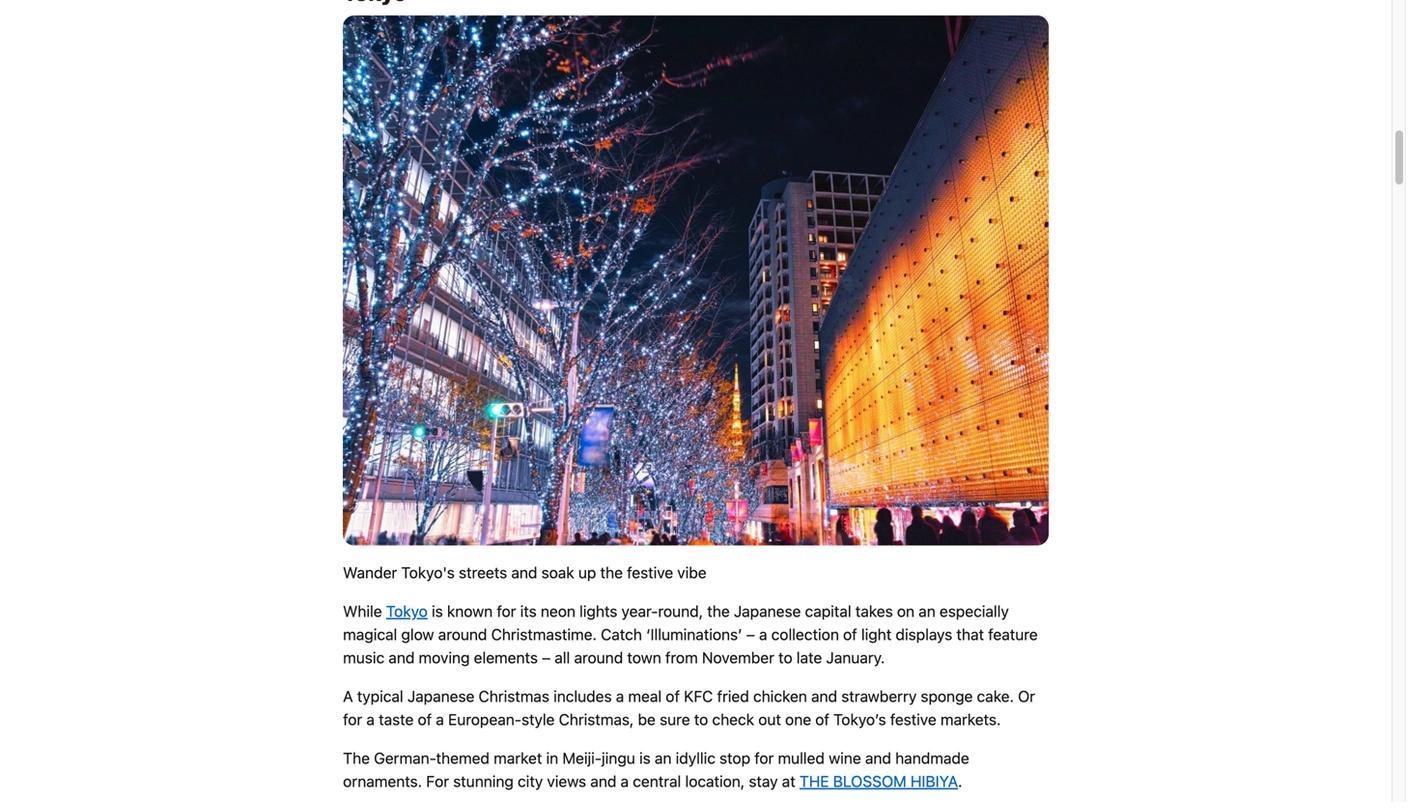 Task type: locate. For each thing, give the bounding box(es) containing it.
of up january.
[[844, 625, 858, 643]]

1 vertical spatial to
[[694, 710, 709, 728]]

taste
[[379, 710, 414, 728]]

while tokyo
[[343, 602, 428, 620]]

style
[[522, 710, 555, 728]]

strawberry
[[842, 687, 917, 705]]

1 horizontal spatial the
[[708, 602, 730, 620]]

for inside is known for its neon lights year-round, the japanese capital takes on an especially magical glow around christmastime. catch 'illuminations' – a collection of light displays that feature music and moving elements – all around town from november to late january.
[[497, 602, 516, 620]]

– up "november"
[[747, 625, 755, 643]]

the german-themed market in meiji-jingu is an idyllic stop for mulled wine and handmade ornaments. for stunning city views and a central location, stay at
[[343, 749, 970, 790]]

festive down sponge
[[891, 710, 937, 728]]

the
[[800, 772, 830, 790]]

wander
[[343, 563, 397, 582]]

0 vertical spatial japanese
[[734, 602, 801, 620]]

1 horizontal spatial japanese
[[734, 602, 801, 620]]

meal
[[629, 687, 662, 705]]

includes
[[554, 687, 612, 705]]

glow
[[401, 625, 434, 643]]

0 horizontal spatial is
[[432, 602, 443, 620]]

0 vertical spatial to
[[779, 648, 793, 667]]

0 vertical spatial an
[[919, 602, 936, 620]]

1 horizontal spatial to
[[779, 648, 793, 667]]

ornaments.
[[343, 772, 422, 790]]

japanese down the moving
[[408, 687, 475, 705]]

lights
[[580, 602, 618, 620]]

0 horizontal spatial for
[[343, 710, 363, 728]]

the blossom hibiya link
[[800, 772, 959, 790]]

an inside is known for its neon lights year-round, the japanese capital takes on an especially magical glow around christmastime. catch 'illuminations' – a collection of light displays that feature music and moving elements – all around town from november to late january.
[[919, 602, 936, 620]]

elements
[[474, 648, 538, 667]]

in
[[546, 749, 559, 767]]

1 vertical spatial is
[[640, 749, 651, 767]]

0 horizontal spatial an
[[655, 749, 672, 767]]

is
[[432, 602, 443, 620], [640, 749, 651, 767]]

november
[[702, 648, 775, 667]]

light
[[862, 625, 892, 643]]

around down catch
[[574, 648, 623, 667]]

kfc
[[684, 687, 713, 705]]

for inside the german-themed market in meiji-jingu is an idyllic stop for mulled wine and handmade ornaments. for stunning city views and a central location, stay at
[[755, 749, 774, 767]]

a inside is known for its neon lights year-round, the japanese capital takes on an especially magical glow around christmastime. catch 'illuminations' – a collection of light displays that feature music and moving elements – all around town from november to late january.
[[759, 625, 768, 643]]

blossom
[[834, 772, 907, 790]]

around down known
[[438, 625, 487, 643]]

and inside a typical japanese christmas includes a meal of kfc fried chicken and strawberry sponge cake. or for a taste of a european-style christmas, be sure to check out one of tokyo's festive markets.
[[812, 687, 838, 705]]

is known for its neon lights year-round, the japanese capital takes on an especially magical glow around christmastime. catch 'illuminations' – a collection of light displays that feature music and moving elements – all around town from november to late january.
[[343, 602, 1038, 667]]

or
[[1019, 687, 1036, 705]]

mulled
[[778, 749, 825, 767]]

1 horizontal spatial around
[[574, 648, 623, 667]]

and up one
[[812, 687, 838, 705]]

out
[[759, 710, 782, 728]]

a down typical
[[367, 710, 375, 728]]

views
[[547, 772, 587, 790]]

– left the all
[[542, 648, 551, 667]]

music
[[343, 648, 385, 667]]

wine
[[829, 749, 862, 767]]

an right on
[[919, 602, 936, 620]]

the up 'illuminations'
[[708, 602, 730, 620]]

german-
[[374, 749, 436, 767]]

0 vertical spatial festive
[[627, 563, 674, 582]]

at
[[782, 772, 796, 790]]

for
[[497, 602, 516, 620], [343, 710, 363, 728], [755, 749, 774, 767]]

for up 'stay'
[[755, 749, 774, 767]]

a up "november"
[[759, 625, 768, 643]]

0 horizontal spatial festive
[[627, 563, 674, 582]]

a right the 'taste'
[[436, 710, 444, 728]]

soak
[[542, 563, 575, 582]]

0 vertical spatial around
[[438, 625, 487, 643]]

a
[[759, 625, 768, 643], [616, 687, 624, 705], [367, 710, 375, 728], [436, 710, 444, 728], [621, 772, 629, 790]]

and left soak
[[512, 563, 538, 582]]

all
[[555, 648, 570, 667]]

and
[[512, 563, 538, 582], [389, 648, 415, 667], [812, 687, 838, 705], [866, 749, 892, 767], [591, 772, 617, 790]]

and down glow
[[389, 648, 415, 667]]

the
[[601, 563, 623, 582], [708, 602, 730, 620]]

is inside the german-themed market in meiji-jingu is an idyllic stop for mulled wine and handmade ornaments. for stunning city views and a central location, stay at
[[640, 749, 651, 767]]

is up glow
[[432, 602, 443, 620]]

an up central at the left bottom of page
[[655, 749, 672, 767]]

1 horizontal spatial festive
[[891, 710, 937, 728]]

–
[[747, 625, 755, 643], [542, 648, 551, 667]]

to left late
[[779, 648, 793, 667]]

japanese
[[734, 602, 801, 620], [408, 687, 475, 705]]

japanese inside is known for its neon lights year-round, the japanese capital takes on an especially magical glow around christmastime. catch 'illuminations' – a collection of light displays that feature music and moving elements – all around town from november to late january.
[[734, 602, 801, 620]]

the right up
[[601, 563, 623, 582]]

check
[[713, 710, 755, 728]]

an
[[919, 602, 936, 620], [655, 749, 672, 767]]

is up central at the left bottom of page
[[640, 749, 651, 767]]

of
[[844, 625, 858, 643], [666, 687, 680, 705], [418, 710, 432, 728], [816, 710, 830, 728]]

for down a
[[343, 710, 363, 728]]

0 vertical spatial –
[[747, 625, 755, 643]]

0 horizontal spatial –
[[542, 648, 551, 667]]

and up the blossom hibiya link
[[866, 749, 892, 767]]

takes
[[856, 602, 893, 620]]

1 vertical spatial around
[[574, 648, 623, 667]]

to
[[779, 648, 793, 667], [694, 710, 709, 728]]

chicken
[[754, 687, 808, 705]]

1 horizontal spatial –
[[747, 625, 755, 643]]

0 horizontal spatial to
[[694, 710, 709, 728]]

sure
[[660, 710, 690, 728]]

feature
[[989, 625, 1038, 643]]

1 vertical spatial an
[[655, 749, 672, 767]]

0 horizontal spatial the
[[601, 563, 623, 582]]

1 vertical spatial –
[[542, 648, 551, 667]]

fried
[[717, 687, 750, 705]]

0 vertical spatial for
[[497, 602, 516, 620]]

and inside is known for its neon lights year-round, the japanese capital takes on an especially magical glow around christmastime. catch 'illuminations' – a collection of light displays that feature music and moving elements – all around town from november to late january.
[[389, 648, 415, 667]]

1 vertical spatial festive
[[891, 710, 937, 728]]

city
[[518, 772, 543, 790]]

1 horizontal spatial for
[[497, 602, 516, 620]]

1 vertical spatial japanese
[[408, 687, 475, 705]]

typical
[[357, 687, 404, 705]]

catch
[[601, 625, 642, 643]]

to down kfc
[[694, 710, 709, 728]]

that
[[957, 625, 985, 643]]

while
[[343, 602, 382, 620]]

japanese up collection
[[734, 602, 801, 620]]

its
[[520, 602, 537, 620]]

year-
[[622, 602, 658, 620]]

1 horizontal spatial an
[[919, 602, 936, 620]]

of up the sure
[[666, 687, 680, 705]]

a
[[343, 687, 353, 705]]

a down "jingu"
[[621, 772, 629, 790]]

0 vertical spatial is
[[432, 602, 443, 620]]

tokyo
[[386, 602, 428, 620]]

1 horizontal spatial is
[[640, 749, 651, 767]]

christmas
[[479, 687, 550, 705]]

of right one
[[816, 710, 830, 728]]

1 vertical spatial the
[[708, 602, 730, 620]]

festive
[[627, 563, 674, 582], [891, 710, 937, 728]]

to inside a typical japanese christmas includes a meal of kfc fried chicken and strawberry sponge cake. or for a taste of a european-style christmas, be sure to check out one of tokyo's festive markets.
[[694, 710, 709, 728]]

for left its
[[497, 602, 516, 620]]

festive up year- on the bottom left of page
[[627, 563, 674, 582]]

christmastime.
[[492, 625, 597, 643]]

for
[[426, 772, 449, 790]]

around
[[438, 625, 487, 643], [574, 648, 623, 667]]

wander tokyo's streets and soak up the festive vibe image
[[343, 16, 1049, 545]]

0 horizontal spatial japanese
[[408, 687, 475, 705]]

1 vertical spatial for
[[343, 710, 363, 728]]

2 horizontal spatial for
[[755, 749, 774, 767]]

a typical japanese christmas includes a meal of kfc fried chicken and strawberry sponge cake. or for a taste of a european-style christmas, be sure to check out one of tokyo's festive markets.
[[343, 687, 1036, 728]]

2 vertical spatial for
[[755, 749, 774, 767]]



Task type: describe. For each thing, give the bounding box(es) containing it.
a inside the german-themed market in meiji-jingu is an idyllic stop for mulled wine and handmade ornaments. for stunning city views and a central location, stay at
[[621, 772, 629, 790]]

festive inside a typical japanese christmas includes a meal of kfc fried chicken and strawberry sponge cake. or for a taste of a european-style christmas, be sure to check out one of tokyo's festive markets.
[[891, 710, 937, 728]]

cake.
[[977, 687, 1015, 705]]

stunning
[[453, 772, 514, 790]]

moving
[[419, 648, 470, 667]]

vibe
[[678, 563, 707, 582]]

a left meal
[[616, 687, 624, 705]]

0 horizontal spatial around
[[438, 625, 487, 643]]

jingu
[[602, 749, 636, 767]]

one
[[786, 710, 812, 728]]

is inside is known for its neon lights year-round, the japanese capital takes on an especially magical glow around christmastime. catch 'illuminations' – a collection of light displays that feature music and moving elements – all around town from november to late january.
[[432, 602, 443, 620]]

round,
[[658, 602, 704, 620]]

the blossom hibiya .
[[800, 772, 963, 790]]

sponge
[[921, 687, 973, 705]]

the inside is known for its neon lights year-round, the japanese capital takes on an especially magical glow around christmastime. catch 'illuminations' – a collection of light displays that feature music and moving elements – all around town from november to late january.
[[708, 602, 730, 620]]

especially
[[940, 602, 1010, 620]]

.
[[959, 772, 963, 790]]

markets.
[[941, 710, 1001, 728]]

for inside a typical japanese christmas includes a meal of kfc fried chicken and strawberry sponge cake. or for a taste of a european-style christmas, be sure to check out one of tokyo's festive markets.
[[343, 710, 363, 728]]

idyllic
[[676, 749, 716, 767]]

'illuminations'
[[647, 625, 743, 643]]

meiji-
[[563, 749, 602, 767]]

collection
[[772, 625, 840, 643]]

location,
[[686, 772, 745, 790]]

and down "jingu"
[[591, 772, 617, 790]]

stay
[[749, 772, 778, 790]]

market
[[494, 749, 542, 767]]

stop
[[720, 749, 751, 767]]

japanese inside a typical japanese christmas includes a meal of kfc fried chicken and strawberry sponge cake. or for a taste of a european-style christmas, be sure to check out one of tokyo's festive markets.
[[408, 687, 475, 705]]

tokyo link
[[386, 602, 428, 620]]

the
[[343, 749, 370, 767]]

of right the 'taste'
[[418, 710, 432, 728]]

european-
[[448, 710, 522, 728]]

central
[[633, 772, 682, 790]]

themed
[[436, 749, 490, 767]]

christmas,
[[559, 710, 634, 728]]

tokyo's
[[834, 710, 887, 728]]

hibiya
[[911, 772, 959, 790]]

0 vertical spatial the
[[601, 563, 623, 582]]

known
[[447, 602, 493, 620]]

from
[[666, 648, 698, 667]]

an inside the german-themed market in meiji-jingu is an idyllic stop for mulled wine and handmade ornaments. for stunning city views and a central location, stay at
[[655, 749, 672, 767]]

streets
[[459, 563, 507, 582]]

capital
[[805, 602, 852, 620]]

of inside is known for its neon lights year-round, the japanese capital takes on an especially magical glow around christmastime. catch 'illuminations' – a collection of light displays that feature music and moving elements – all around town from november to late january.
[[844, 625, 858, 643]]

neon
[[541, 602, 576, 620]]

january.
[[827, 648, 885, 667]]

wander tokyo's streets and soak up the festive vibe
[[343, 563, 707, 582]]

on
[[898, 602, 915, 620]]

town
[[628, 648, 662, 667]]

handmade
[[896, 749, 970, 767]]

displays
[[896, 625, 953, 643]]

magical
[[343, 625, 397, 643]]

late
[[797, 648, 823, 667]]

tokyo's
[[401, 563, 455, 582]]

to inside is known for its neon lights year-round, the japanese capital takes on an especially magical glow around christmastime. catch 'illuminations' – a collection of light displays that feature music and moving elements – all around town from november to late january.
[[779, 648, 793, 667]]

be
[[638, 710, 656, 728]]

up
[[579, 563, 597, 582]]



Task type: vqa. For each thing, say whether or not it's contained in the screenshot.
the From inside "From US$62.71"
no



